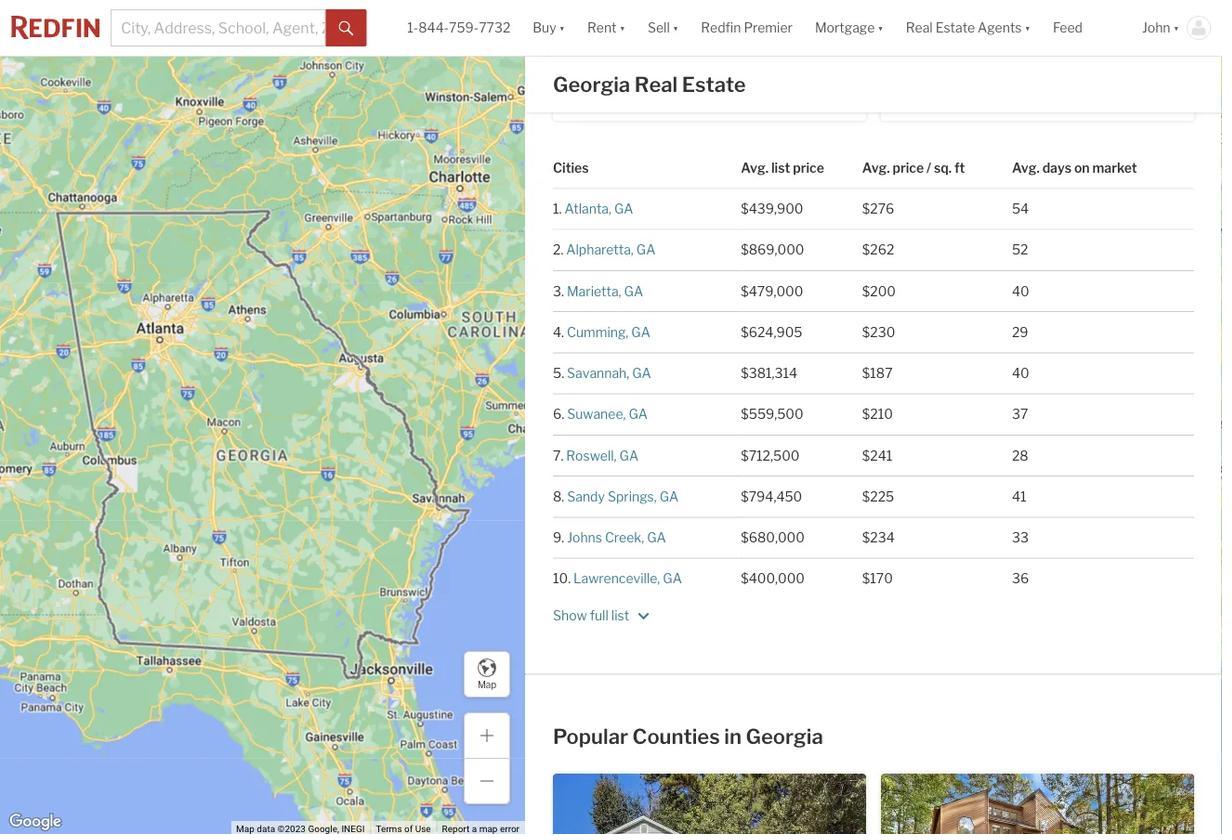 Task type: locate. For each thing, give the bounding box(es) containing it.
276
[[827, 17, 852, 33], [870, 201, 895, 217]]

262 right feed button
[[1156, 17, 1180, 33]]

avg. days on market
[[568, 46, 690, 62], [896, 46, 1018, 62], [1012, 160, 1137, 176]]

$ 262 up $ 200
[[863, 242, 895, 258]]

suwanee,
[[567, 407, 626, 423]]

1 ▾ from the left
[[559, 20, 565, 36]]

georgia down rent
[[553, 72, 630, 97]]

alpharetta,
[[566, 242, 634, 258]]

170
[[870, 571, 893, 587]]

$ 262
[[1148, 17, 1180, 33], [863, 242, 895, 258]]

ga for 7 . roswell, ga
[[620, 448, 639, 464]]

list inside avg. list price button
[[772, 160, 790, 176]]

262 up 200
[[870, 242, 895, 258]]

▾ right rent
[[620, 20, 626, 36]]

homes
[[685, 83, 726, 99]]

2 horizontal spatial /
[[959, 17, 963, 33]]

1 horizontal spatial /
[[927, 160, 932, 176]]

$ 200
[[863, 283, 896, 299]]

54
[[835, 46, 852, 62], [1012, 201, 1029, 217]]

days
[[597, 46, 626, 62], [926, 46, 954, 62], [1043, 160, 1072, 176]]

54 down mortgage
[[835, 46, 852, 62]]

. left the alpharetta,
[[561, 242, 564, 258]]

40 for 187
[[1012, 366, 1030, 382]]

1 avg. price / sq. ft. from the left
[[568, 17, 671, 33]]

sandy
[[567, 489, 605, 505]]

ga right atlanta, at the top
[[614, 201, 634, 217]]

. left cumming,
[[562, 325, 564, 340]]

$ 276 right premier
[[819, 17, 852, 33]]

1 horizontal spatial 54
[[1012, 201, 1029, 217]]

ga right roswell,
[[620, 448, 639, 464]]

ft. for $ 262
[[986, 17, 999, 33]]

▾ right mortgage
[[878, 20, 884, 36]]

1 horizontal spatial 262
[[1156, 17, 1180, 33]]

estate left the agents
[[936, 20, 975, 36]]

roswell,
[[566, 448, 617, 464]]

1 vertical spatial 262
[[870, 242, 895, 258]]

1 vertical spatial georgia
[[746, 725, 823, 750]]

ga right savannah,
[[632, 366, 651, 382]]

. for 1
[[559, 201, 562, 217]]

georgia right "in"
[[746, 725, 823, 750]]

0 vertical spatial 54
[[835, 46, 852, 62]]

0 horizontal spatial 54
[[835, 46, 852, 62]]

40 down 29
[[1012, 366, 1030, 382]]

0 horizontal spatial $ 276
[[819, 17, 852, 33]]

estate left the sale at top
[[682, 72, 746, 97]]

3 ▾ from the left
[[673, 20, 679, 36]]

10
[[553, 571, 568, 587]]

2 ft. from the left
[[986, 17, 999, 33]]

sale
[[749, 83, 774, 99]]

rent ▾ button
[[588, 0, 626, 56]]

. left savannah,
[[562, 366, 564, 382]]

avg. left ft
[[863, 160, 890, 176]]

1
[[553, 201, 559, 217]]

$ up $ 230
[[863, 283, 870, 299]]

ga right marietta,
[[624, 283, 643, 299]]

$
[[819, 17, 827, 33], [1148, 17, 1156, 33], [741, 201, 749, 217], [863, 201, 870, 217], [741, 242, 749, 258], [863, 242, 870, 258], [741, 283, 749, 299], [863, 283, 870, 299], [741, 325, 749, 340], [863, 325, 870, 340], [741, 366, 749, 382], [863, 366, 870, 382], [741, 407, 749, 423], [863, 407, 870, 423], [741, 448, 749, 464], [863, 448, 870, 464], [741, 489, 749, 505], [863, 489, 870, 505], [741, 530, 749, 546], [863, 530, 870, 546], [741, 571, 749, 587], [863, 571, 870, 587]]

ga for 2 . alpharetta, ga
[[637, 242, 656, 258]]

estate
[[936, 20, 975, 36], [682, 72, 746, 97]]

0 vertical spatial georgia
[[553, 72, 630, 97]]

6 ▾ from the left
[[1174, 20, 1180, 36]]

▾ right sell
[[673, 20, 679, 36]]

cities
[[553, 160, 589, 176]]

. left marietta,
[[561, 283, 564, 299]]

/ inside button
[[927, 160, 932, 176]]

avg. price / sq. ft.
[[568, 17, 671, 33], [896, 17, 999, 33]]

. up show
[[568, 571, 571, 587]]

real inside dropdown button
[[906, 20, 933, 36]]

2
[[553, 242, 561, 258]]

▾ right the agents
[[1025, 20, 1031, 36]]

▾ right john
[[1174, 20, 1180, 36]]

list right full
[[612, 608, 629, 624]]

$ 262 right feed button
[[1148, 17, 1180, 33]]

1 ft. from the left
[[658, 17, 671, 33]]

1 horizontal spatial sq.
[[934, 160, 952, 176]]

rent
[[588, 20, 617, 36]]

on
[[629, 46, 644, 62], [957, 46, 972, 62], [1075, 160, 1090, 176]]

ft. left redfin
[[658, 17, 671, 33]]

list inside show full list link
[[612, 608, 629, 624]]

price left sell
[[597, 17, 628, 33]]

real right the mortgage ▾
[[906, 20, 933, 36]]

ga
[[614, 201, 634, 217], [637, 242, 656, 258], [624, 283, 643, 299], [632, 325, 651, 340], [632, 366, 651, 382], [629, 407, 648, 423], [620, 448, 639, 464], [660, 489, 679, 505], [647, 530, 666, 546], [663, 571, 682, 587]]

1 horizontal spatial $ 276
[[863, 201, 895, 217]]

0 horizontal spatial real
[[635, 72, 678, 97]]

0 horizontal spatial /
[[631, 17, 635, 33]]

avg. days on market button
[[1012, 148, 1195, 189]]

2 horizontal spatial days
[[1043, 160, 1072, 176]]

avg. price / sq. ft. for $ 262
[[896, 17, 999, 33]]

mortgage ▾ button
[[804, 0, 895, 56]]

0 horizontal spatial avg. price / sq. ft.
[[568, 17, 671, 33]]

$ 869,000
[[741, 242, 805, 258]]

$ 187
[[863, 366, 893, 382]]

0 horizontal spatial 276
[[827, 17, 852, 33]]

1 horizontal spatial $ 262
[[1148, 17, 1180, 33]]

1 vertical spatial real
[[635, 72, 678, 97]]

40
[[1012, 283, 1030, 299], [1012, 366, 1030, 382]]

/ for $ 262
[[959, 17, 963, 33]]

avg. down real estate agents ▾
[[896, 46, 923, 62]]

ga right lawrenceville,
[[663, 571, 682, 587]]

0 vertical spatial estate
[[936, 20, 975, 36]]

1 horizontal spatial market
[[975, 46, 1018, 62]]

price
[[597, 17, 628, 33], [926, 17, 956, 33], [793, 160, 824, 176], [893, 160, 924, 176]]

avg. list price button
[[741, 148, 863, 189]]

1 40 from the top
[[1012, 283, 1030, 299]]

0 vertical spatial real
[[906, 20, 933, 36]]

map region
[[0, 45, 637, 835]]

1 horizontal spatial days
[[926, 46, 954, 62]]

. left johns
[[562, 530, 564, 546]]

. for 3
[[561, 283, 564, 299]]

sq.
[[638, 17, 655, 33], [966, 17, 983, 33], [934, 160, 952, 176]]

▾
[[559, 20, 565, 36], [620, 20, 626, 36], [673, 20, 679, 36], [878, 20, 884, 36], [1025, 20, 1031, 36], [1174, 20, 1180, 36]]

john ▾
[[1142, 20, 1180, 36]]

ga for 4 . cumming, ga
[[632, 325, 651, 340]]

rent ▾ button
[[576, 0, 637, 56]]

0 horizontal spatial list
[[612, 608, 629, 624]]

City, Address, School, Agent, ZIP search field
[[111, 9, 326, 46]]

ga for 10 . lawrenceville, ga
[[663, 571, 682, 587]]

2 horizontal spatial market
[[1093, 160, 1137, 176]]

1 vertical spatial $ 276
[[863, 201, 895, 217]]

$ 276 down the avg. price / sq. ft
[[863, 201, 895, 217]]

sq. for $ 276
[[638, 17, 655, 33]]

market for $ 262
[[975, 46, 1018, 62]]

0 horizontal spatial $ 262
[[863, 242, 895, 258]]

1 vertical spatial 40
[[1012, 366, 1030, 382]]

0 vertical spatial list
[[772, 160, 790, 176]]

0 vertical spatial 40
[[1012, 283, 1030, 299]]

$ 210
[[863, 407, 893, 423]]

ga right suwanee,
[[629, 407, 648, 423]]

0 horizontal spatial georgia
[[553, 72, 630, 97]]

$ down $ 712,500
[[741, 489, 749, 505]]

54 down avg. days on market button
[[1012, 201, 1029, 217]]

cities button
[[553, 148, 741, 189]]

1 vertical spatial $ 262
[[863, 242, 895, 258]]

0 horizontal spatial days
[[597, 46, 626, 62]]

262
[[1156, 17, 1180, 33], [870, 242, 895, 258]]

0 vertical spatial 52
[[1163, 46, 1180, 62]]

. left atlanta, at the top
[[559, 201, 562, 217]]

ga for 5 . savannah, ga
[[632, 366, 651, 382]]

1 vertical spatial 276
[[870, 201, 895, 217]]

52 up 29
[[1012, 242, 1029, 258]]

. for 8
[[562, 489, 565, 505]]

real
[[906, 20, 933, 36], [635, 72, 678, 97]]

0 horizontal spatial estate
[[682, 72, 746, 97]]

counties
[[633, 725, 720, 750]]

john
[[1142, 20, 1171, 36]]

buy ▾ button
[[533, 0, 565, 56]]

mortgage ▾ button
[[815, 0, 884, 56]]

1 horizontal spatial on
[[957, 46, 972, 62]]

avg. right the mortgage ▾
[[896, 17, 923, 33]]

avg. up $ 439,900
[[741, 160, 769, 176]]

ft. left feed
[[986, 17, 999, 33]]

/ left sell
[[631, 17, 635, 33]]

list up 439,900
[[772, 160, 790, 176]]

1 horizontal spatial list
[[772, 160, 790, 176]]

$ up show full list link
[[863, 571, 870, 587]]

$ 624,905
[[741, 325, 803, 340]]

.
[[559, 201, 562, 217], [561, 242, 564, 258], [561, 283, 564, 299], [562, 325, 564, 340], [562, 366, 564, 382], [562, 407, 564, 423], [561, 448, 564, 464], [562, 489, 565, 505], [562, 530, 564, 546], [568, 571, 571, 587]]

1 horizontal spatial georgia
[[746, 725, 823, 750]]

. left roswell,
[[561, 448, 564, 464]]

$ up the $ 187
[[863, 325, 870, 340]]

$ down $ 381,314
[[741, 407, 749, 423]]

794,450
[[749, 489, 803, 505]]

/ left ft
[[927, 160, 932, 176]]

0 horizontal spatial ft.
[[658, 17, 671, 33]]

on for $ 276
[[629, 46, 644, 62]]

. left suwanee,
[[562, 407, 564, 423]]

1 vertical spatial estate
[[682, 72, 746, 97]]

. left sandy
[[562, 489, 565, 505]]

$ down $ 680,000
[[741, 571, 749, 587]]

2 ▾ from the left
[[620, 20, 626, 36]]

1 vertical spatial list
[[612, 608, 629, 624]]

$ up $ 200
[[863, 242, 870, 258]]

days for $ 276
[[597, 46, 626, 62]]

2 40 from the top
[[1012, 366, 1030, 382]]

real left homes
[[635, 72, 678, 97]]

sell ▾ button
[[648, 0, 679, 56]]

0 horizontal spatial market
[[647, 46, 690, 62]]

georgia
[[553, 72, 630, 97], [746, 725, 823, 750]]

$ 225
[[863, 489, 895, 505]]

avg. right ft
[[1012, 160, 1040, 176]]

1 vertical spatial 54
[[1012, 201, 1029, 217]]

buy ▾
[[533, 20, 565, 36]]

market
[[647, 46, 690, 62], [975, 46, 1018, 62], [1093, 160, 1137, 176]]

2 avg. price / sq. ft. from the left
[[896, 17, 999, 33]]

real estate agents ▾ button
[[895, 0, 1042, 56]]

$ up $ 241
[[863, 407, 870, 423]]

1 horizontal spatial estate
[[936, 20, 975, 36]]

/
[[631, 17, 635, 33], [959, 17, 963, 33], [927, 160, 932, 176]]

276 down the avg. price / sq. ft
[[870, 201, 895, 217]]

▾ right the 'buy'
[[559, 20, 565, 36]]

33
[[1012, 530, 1029, 546]]

/ for $ 276
[[631, 17, 635, 33]]

2 horizontal spatial sq.
[[966, 17, 983, 33]]

$ 170
[[863, 571, 893, 587]]

ga right the alpharetta,
[[637, 242, 656, 258]]

ga right cumming,
[[632, 325, 651, 340]]

0 horizontal spatial 52
[[1012, 242, 1029, 258]]

4 ▾ from the left
[[878, 20, 884, 36]]

52 down john ▾
[[1163, 46, 1180, 62]]

1 horizontal spatial ft.
[[986, 17, 999, 33]]

show full list link
[[553, 604, 1195, 627]]

1 horizontal spatial avg. price / sq. ft.
[[896, 17, 999, 33]]

$ 479,000
[[741, 283, 803, 299]]

559,500
[[749, 407, 804, 423]]

in
[[724, 725, 742, 750]]

on inside button
[[1075, 160, 1090, 176]]

1 horizontal spatial real
[[906, 20, 933, 36]]

1 vertical spatial 52
[[1012, 242, 1029, 258]]

market inside button
[[1093, 160, 1137, 176]]

suwanee, ga link
[[567, 407, 648, 423]]

40 up 29
[[1012, 283, 1030, 299]]

2 horizontal spatial on
[[1075, 160, 1090, 176]]

avg. price / sq. ft button
[[863, 148, 1012, 189]]

/ left the agents
[[959, 17, 963, 33]]

▾ for sell ▾
[[673, 20, 679, 36]]

. for 2
[[561, 242, 564, 258]]

0 vertical spatial 276
[[827, 17, 852, 33]]

0 horizontal spatial 262
[[870, 242, 895, 258]]

0 horizontal spatial sq.
[[638, 17, 655, 33]]

276 right premier
[[827, 17, 852, 33]]

5 ▾ from the left
[[1025, 20, 1031, 36]]

0 horizontal spatial on
[[629, 46, 644, 62]]

187
[[870, 366, 893, 382]]



Task type: describe. For each thing, give the bounding box(es) containing it.
$ down $ 210
[[863, 448, 870, 464]]

869,000
[[749, 242, 805, 258]]

9 . johns creek, ga
[[553, 530, 666, 546]]

sandy springs, ga link
[[567, 489, 679, 505]]

days for $ 262
[[926, 46, 954, 62]]

▾ for mortgage ▾
[[878, 20, 884, 36]]

. for 6
[[562, 407, 564, 423]]

3 . marietta, ga
[[553, 283, 643, 299]]

feed button
[[1042, 0, 1131, 56]]

$ up $ 210
[[863, 366, 870, 382]]

$ up $ 624,905
[[741, 283, 749, 299]]

1-844-759-7732 link
[[408, 20, 511, 36]]

ga for 1 . atlanta, ga
[[614, 201, 634, 217]]

lawrenceville,
[[574, 571, 660, 587]]

1 horizontal spatial 276
[[870, 201, 895, 217]]

234
[[870, 530, 895, 546]]

price left the agents
[[926, 17, 956, 33]]

. for 7
[[561, 448, 564, 464]]

sq. inside button
[[934, 160, 952, 176]]

479,000
[[749, 283, 803, 299]]

days inside button
[[1043, 160, 1072, 176]]

10 . lawrenceville, ga
[[553, 571, 682, 587]]

▾ for john ▾
[[1174, 20, 1180, 36]]

$ 794,450
[[741, 489, 803, 505]]

redfin
[[701, 20, 741, 36]]

$ 234
[[863, 530, 895, 546]]

1-844-759-7732
[[408, 20, 511, 36]]

mortgage
[[815, 20, 875, 36]]

savannah,
[[567, 366, 630, 382]]

1-
[[408, 20, 419, 36]]

40 for 200
[[1012, 283, 1030, 299]]

ga for 3 . marietta, ga
[[624, 283, 643, 299]]

230
[[870, 325, 896, 340]]

712,500
[[749, 448, 800, 464]]

real estate agents ▾
[[906, 20, 1031, 36]]

680,000
[[749, 530, 805, 546]]

200
[[870, 283, 896, 299]]

844-
[[419, 20, 449, 36]]

google image
[[5, 811, 66, 835]]

. for 5
[[562, 366, 564, 382]]

avg. price / sq. ft. for $ 276
[[568, 17, 671, 33]]

popular
[[553, 725, 628, 750]]

avg. inside avg. days on market button
[[1012, 160, 1040, 176]]

avg. inside avg. list price button
[[741, 160, 769, 176]]

. for 9
[[562, 530, 564, 546]]

real estate agents ▾ link
[[906, 0, 1031, 56]]

alpharetta, ga link
[[566, 242, 656, 258]]

$ 680,000
[[741, 530, 805, 546]]

0 vertical spatial $ 262
[[1148, 17, 1180, 33]]

5 . savannah, ga
[[553, 366, 651, 382]]

$ down $ 794,450
[[741, 530, 749, 546]]

$ down $ 241
[[863, 489, 870, 505]]

johns
[[567, 530, 602, 546]]

avg. days on market for $ 262
[[896, 46, 1018, 62]]

6
[[553, 407, 562, 423]]

▾ for buy ▾
[[559, 20, 565, 36]]

mortgage ▾
[[815, 20, 884, 36]]

sell ▾
[[648, 20, 679, 36]]

map button
[[464, 652, 510, 698]]

624,905
[[749, 325, 803, 340]]

8 . sandy springs, ga
[[553, 489, 679, 505]]

3,878
[[646, 83, 682, 99]]

ft. for $ 276
[[658, 17, 671, 33]]

full
[[590, 608, 609, 624]]

$ up $ 479,000
[[741, 242, 749, 258]]

0 vertical spatial 262
[[1156, 17, 1180, 33]]

lawrenceville, ga link
[[574, 571, 682, 587]]

28
[[1012, 448, 1029, 464]]

price left ft
[[893, 160, 924, 176]]

roswell, ga link
[[566, 448, 639, 464]]

agents
[[978, 20, 1022, 36]]

sell ▾ button
[[637, 0, 690, 56]]

market for $ 276
[[647, 46, 690, 62]]

400,000
[[749, 571, 805, 587]]

map
[[478, 680, 497, 691]]

225
[[870, 489, 895, 505]]

$ 559,500
[[741, 407, 804, 423]]

redfin premier button
[[690, 0, 804, 56]]

avg. down rent
[[568, 46, 595, 62]]

photo of home in cobb county image
[[881, 774, 1195, 835]]

$ right premier
[[819, 17, 827, 33]]

ga right creek,
[[647, 530, 666, 546]]

▾ for rent ▾
[[620, 20, 626, 36]]

redfin premier
[[701, 20, 793, 36]]

$ up $ 794,450
[[741, 448, 749, 464]]

estate inside real estate agents ▾ link
[[936, 20, 975, 36]]

. for 4
[[562, 325, 564, 340]]

37
[[1012, 407, 1028, 423]]

9
[[553, 530, 562, 546]]

ga for 6 . suwanee, ga
[[629, 407, 648, 423]]

2 . alpharetta, ga
[[553, 242, 656, 258]]

avg. inside avg. price / sq. ft button
[[863, 160, 890, 176]]

atlanta,
[[565, 201, 612, 217]]

$ down $ 624,905
[[741, 366, 749, 382]]

$ up $ 381,314
[[741, 325, 749, 340]]

8
[[553, 489, 562, 505]]

0 vertical spatial $ 276
[[819, 17, 852, 33]]

1 horizontal spatial 52
[[1163, 46, 1180, 62]]

on for $ 262
[[957, 46, 972, 62]]

submit search image
[[339, 21, 354, 36]]

johns creek, ga link
[[567, 530, 666, 546]]

1 . atlanta, ga
[[553, 201, 634, 217]]

$ down the avg. price / sq. ft
[[863, 201, 870, 217]]

premier
[[744, 20, 793, 36]]

marietta, ga link
[[567, 283, 643, 299]]

avg. price / sq. ft
[[863, 160, 965, 176]]

avg. days on market inside button
[[1012, 160, 1137, 176]]

buy ▾ button
[[522, 0, 576, 56]]

. for 10
[[568, 571, 571, 587]]

sq. for $ 262
[[966, 17, 983, 33]]

avg. days on market for $ 276
[[568, 46, 690, 62]]

ga right springs, on the bottom of the page
[[660, 489, 679, 505]]

$ 230
[[863, 325, 896, 340]]

3
[[553, 283, 561, 299]]

popular counties in georgia
[[553, 725, 823, 750]]

$ up $ 869,000
[[741, 201, 749, 217]]

41
[[1012, 489, 1027, 505]]

avg. right buy ▾ at top left
[[568, 17, 595, 33]]

241
[[870, 448, 893, 464]]

210
[[870, 407, 893, 423]]

$ right feed button
[[1148, 17, 1156, 33]]

springs,
[[608, 489, 657, 505]]

avg. list price
[[741, 160, 824, 176]]

sell
[[648, 20, 670, 36]]

$ 439,900
[[741, 201, 804, 217]]

photo of home in gwinnett county image
[[553, 774, 866, 835]]

7
[[553, 448, 561, 464]]

price up 439,900
[[793, 160, 824, 176]]

$ up $ 170
[[863, 530, 870, 546]]

marietta,
[[567, 283, 622, 299]]

$ 241
[[863, 448, 893, 464]]

36
[[1012, 571, 1029, 587]]

29
[[1012, 325, 1029, 340]]



Task type: vqa. For each thing, say whether or not it's contained in the screenshot.
2nd Avg. price / sq. ft. from right
yes



